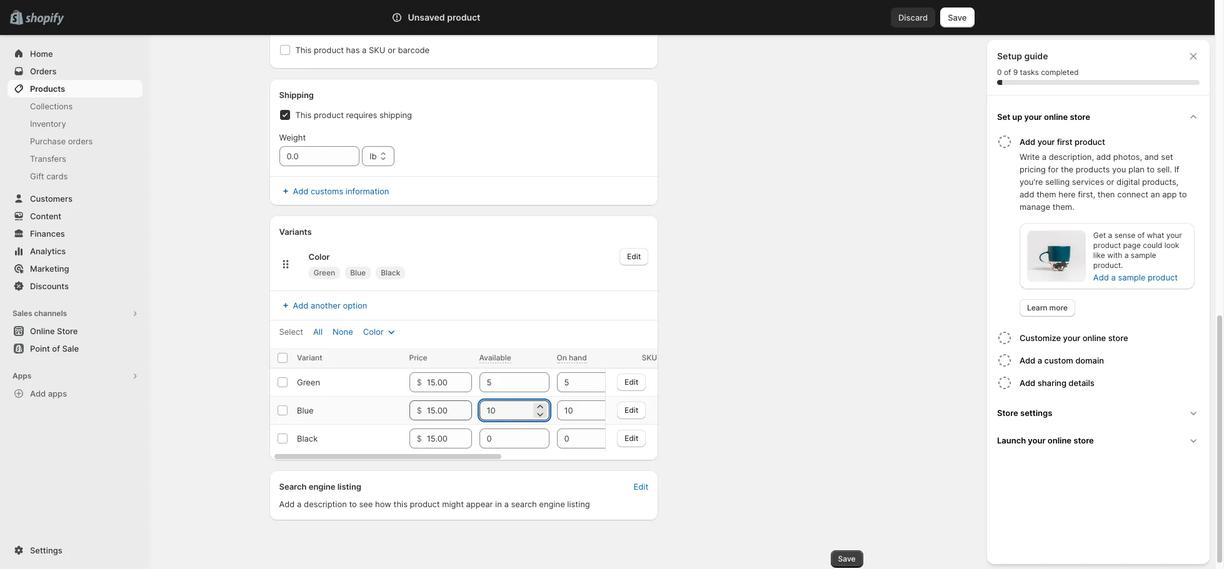 Task type: locate. For each thing, give the bounding box(es) containing it.
add for first
[[1020, 137, 1035, 147]]

1 vertical spatial black
[[297, 434, 317, 444]]

1 vertical spatial or
[[1106, 177, 1114, 187]]

this for this product requires shipping
[[295, 110, 312, 120]]

in
[[495, 499, 502, 509]]

1 vertical spatial blue
[[297, 406, 313, 416]]

your right up
[[1024, 112, 1042, 122]]

write a description, add photos, and set pricing for the products you plan to sell. if you're selling services or digital products, add them here first, then connect an app to manage them.
[[1020, 152, 1187, 212]]

0 vertical spatial of
[[1004, 68, 1011, 77]]

online up add your first product
[[1044, 112, 1068, 122]]

your inside get a sense of what your product page could look like with a sample product. add a sample product
[[1166, 231, 1182, 240]]

online up 'domain' at the right
[[1083, 333, 1106, 343]]

1 vertical spatial search
[[279, 482, 307, 492]]

1 horizontal spatial search
[[447, 13, 473, 23]]

of left 9
[[1004, 68, 1011, 77]]

1 this from the top
[[295, 45, 312, 55]]

discard
[[898, 13, 928, 23]]

lb
[[370, 151, 377, 161]]

0 horizontal spatial to
[[349, 499, 357, 509]]

0 vertical spatial online
[[1044, 112, 1068, 122]]

1 vertical spatial to
[[1179, 189, 1187, 199]]

engine right search on the bottom
[[539, 499, 565, 509]]

$ for green
[[417, 378, 422, 388]]

guide
[[1024, 51, 1048, 61]]

staff
[[414, 5, 433, 15]]

add a sample product button
[[1086, 269, 1185, 286]]

listing up description
[[337, 482, 361, 492]]

0 vertical spatial sku
[[369, 45, 385, 55]]

0 vertical spatial listing
[[337, 482, 361, 492]]

your up look
[[1166, 231, 1182, 240]]

add down search engine listing
[[279, 499, 295, 509]]

1 vertical spatial add
[[1020, 189, 1034, 199]]

3 options element from the top
[[297, 434, 317, 444]]

0 horizontal spatial listing
[[337, 482, 361, 492]]

options element containing black
[[297, 434, 317, 444]]

weight
[[279, 133, 306, 143]]

your inside "button"
[[1024, 112, 1042, 122]]

point of sale link
[[8, 340, 143, 358]]

sample down could
[[1131, 251, 1156, 260]]

1 horizontal spatial see
[[450, 5, 464, 15]]

2 vertical spatial options element
[[297, 434, 317, 444]]

add for details
[[1020, 378, 1035, 388]]

description,
[[1049, 152, 1094, 162]]

1 vertical spatial save
[[838, 555, 856, 564]]

could
[[1143, 241, 1162, 250]]

customize your online store
[[1020, 333, 1128, 343]]

settings
[[30, 546, 62, 556]]

add for description
[[279, 499, 295, 509]]

0 horizontal spatial search
[[279, 482, 307, 492]]

0 horizontal spatial save
[[838, 555, 856, 564]]

2 $ from the top
[[417, 406, 422, 416]]

1 horizontal spatial or
[[1106, 177, 1114, 187]]

online for customize your online store
[[1083, 333, 1106, 343]]

selling
[[1045, 177, 1070, 187]]

green up add another option button
[[314, 268, 335, 278]]

0 vertical spatial save button
[[940, 8, 974, 28]]

launch
[[997, 436, 1026, 446]]

marketing
[[30, 264, 69, 274]]

store up launch
[[997, 408, 1018, 418]]

this down 'shipping'
[[295, 110, 312, 120]]

1 vertical spatial green
[[297, 378, 320, 388]]

of
[[1004, 68, 1011, 77], [1137, 231, 1145, 240], [52, 344, 60, 354]]

when
[[599, 5, 620, 15]]

color down variants
[[309, 252, 330, 262]]

0 horizontal spatial or
[[388, 45, 396, 55]]

options element
[[297, 378, 320, 388], [297, 406, 313, 416], [297, 434, 317, 444]]

engine up description
[[309, 482, 335, 492]]

variant
[[297, 353, 322, 363]]

0 vertical spatial $
[[417, 378, 422, 388]]

and down staff
[[421, 18, 436, 28]]

1 vertical spatial $
[[417, 406, 422, 416]]

options element for $ text field for green
[[297, 378, 320, 388]]

shopify pos
[[362, 5, 410, 15]]

0 vertical spatial store
[[57, 326, 78, 336]]

None number field
[[479, 373, 530, 393], [557, 373, 608, 393], [479, 401, 530, 421], [557, 401, 608, 421], [479, 429, 530, 449], [557, 429, 608, 449], [479, 373, 530, 393], [557, 373, 608, 393], [479, 401, 530, 421], [557, 401, 608, 421], [479, 429, 530, 449], [557, 429, 608, 449]]

search engine listing
[[279, 482, 361, 492]]

add sharing details
[[1020, 378, 1095, 388]]

2 vertical spatial store
[[1074, 436, 1094, 446]]

add for option
[[293, 301, 308, 311]]

1 vertical spatial and
[[1144, 152, 1159, 162]]

add down product.
[[1093, 273, 1109, 283]]

1 vertical spatial options element
[[297, 406, 313, 416]]

inventory
[[331, 18, 367, 28]]

another
[[311, 301, 341, 311]]

you're
[[1020, 177, 1043, 187]]

2 vertical spatial online
[[1048, 436, 1072, 446]]

shopify image
[[25, 13, 64, 25]]

add up products
[[1096, 152, 1111, 162]]

product
[[447, 12, 480, 23], [314, 45, 344, 55], [314, 110, 344, 120], [1075, 137, 1105, 147], [1093, 241, 1121, 250], [1148, 273, 1178, 283], [410, 499, 440, 509]]

store inside button
[[997, 408, 1018, 418]]

apps button
[[8, 368, 143, 385]]

add left apps
[[30, 389, 46, 399]]

blue up option
[[350, 268, 366, 278]]

2 vertical spatial $
[[417, 434, 422, 444]]

0 vertical spatial save
[[948, 13, 967, 23]]

1 $ from the top
[[417, 378, 422, 388]]

manage
[[1020, 202, 1050, 212]]

has
[[346, 45, 360, 55]]

set
[[1161, 152, 1173, 162]]

3 $ from the top
[[417, 434, 422, 444]]

store up "first"
[[1070, 112, 1090, 122]]

see left how
[[359, 499, 373, 509]]

or left barcode
[[388, 45, 396, 55]]

1 vertical spatial sample
[[1118, 273, 1146, 283]]

1 horizontal spatial and
[[1144, 152, 1159, 162]]

1 horizontal spatial add
[[1096, 152, 1111, 162]]

reaches
[[369, 18, 400, 28]]

0 of 9 tasks completed
[[997, 68, 1079, 77]]

your up add a custom domain
[[1063, 333, 1080, 343]]

online store link
[[8, 323, 143, 340]]

options element containing blue
[[297, 406, 313, 416]]

1 horizontal spatial sku
[[642, 353, 657, 363]]

1 vertical spatial see
[[359, 499, 373, 509]]

online store button
[[0, 323, 150, 340]]

2 vertical spatial of
[[52, 344, 60, 354]]

add left another
[[293, 301, 308, 311]]

marketing link
[[8, 260, 143, 278]]

sales channels button
[[8, 305, 143, 323]]

$ text field for green
[[427, 373, 472, 393]]

1 horizontal spatial blue
[[350, 268, 366, 278]]

to right app
[[1179, 189, 1187, 199]]

0 vertical spatial options element
[[297, 378, 320, 388]]

blue down variant on the left bottom
[[297, 406, 313, 416]]

discounts
[[30, 281, 69, 291]]

option
[[343, 301, 367, 311]]

customs
[[311, 186, 343, 196]]

shopify
[[362, 5, 391, 15]]

domain
[[1075, 356, 1104, 366]]

see up below.
[[450, 5, 464, 15]]

$ text field
[[427, 373, 472, 393], [427, 429, 472, 449]]

add
[[1096, 152, 1111, 162], [1020, 189, 1034, 199]]

search button
[[426, 8, 789, 28]]

add your first product button
[[1020, 131, 1205, 151]]

1 horizontal spatial save
[[948, 13, 967, 23]]

0 vertical spatial and
[[421, 18, 436, 28]]

1 horizontal spatial store
[[997, 408, 1018, 418]]

page
[[1123, 241, 1141, 250]]

1 horizontal spatial to
[[1147, 164, 1155, 174]]

2 horizontal spatial of
[[1137, 231, 1145, 240]]

an
[[1151, 189, 1160, 199]]

0 vertical spatial this
[[295, 45, 312, 55]]

get
[[1093, 231, 1106, 240]]

0 horizontal spatial store
[[57, 326, 78, 336]]

a right write
[[1042, 152, 1047, 162]]

launch your online store
[[997, 436, 1094, 446]]

1 horizontal spatial engine
[[539, 499, 565, 509]]

online down settings
[[1048, 436, 1072, 446]]

sales
[[577, 5, 597, 15]]

all button
[[306, 323, 330, 341]]

a
[[466, 5, 470, 15], [362, 45, 367, 55], [1042, 152, 1047, 162], [1108, 231, 1112, 240], [1124, 251, 1129, 260], [1111, 273, 1116, 283], [1038, 356, 1042, 366], [297, 499, 302, 509], [504, 499, 509, 509]]

1 vertical spatial sku
[[642, 353, 657, 363]]

this down available
[[295, 45, 312, 55]]

this for this product has a sku or barcode
[[295, 45, 312, 55]]

9
[[1013, 68, 1018, 77]]

get a sense of what your product page could look like with a sample product. add a sample product
[[1093, 231, 1182, 283]]

store for launch your online store
[[1074, 436, 1094, 446]]

color right 'none'
[[363, 327, 384, 337]]

2 horizontal spatial to
[[1179, 189, 1187, 199]]

content link
[[8, 208, 143, 225]]

add inside button
[[293, 301, 308, 311]]

photos,
[[1113, 152, 1142, 162]]

a left description
[[297, 499, 302, 509]]

1 horizontal spatial of
[[1004, 68, 1011, 77]]

0 vertical spatial or
[[388, 45, 396, 55]]

products,
[[1142, 177, 1179, 187]]

0 vertical spatial sample
[[1131, 251, 1156, 260]]

a inside . staff will see a warning, but can complete sales when available inventory reaches zero and below.
[[466, 5, 470, 15]]

of inside button
[[52, 344, 60, 354]]

1 vertical spatial this
[[295, 110, 312, 120]]

set
[[997, 112, 1010, 122]]

add customs information button
[[272, 183, 656, 200]]

of inside get a sense of what your product page could look like with a sample product. add a sample product
[[1137, 231, 1145, 240]]

and left set
[[1144, 152, 1159, 162]]

0 vertical spatial search
[[447, 13, 473, 23]]

store up sale
[[57, 326, 78, 336]]

search inside button
[[447, 13, 473, 23]]

shopify pos link
[[362, 5, 410, 15]]

2 options element from the top
[[297, 406, 313, 416]]

tasks
[[1020, 68, 1039, 77]]

customize your online store button
[[1020, 327, 1205, 349]]

analytics link
[[8, 243, 143, 260]]

zero
[[402, 18, 419, 28]]

1 $ text field from the top
[[427, 373, 472, 393]]

or up then
[[1106, 177, 1114, 187]]

add up write
[[1020, 137, 1035, 147]]

of left sale
[[52, 344, 60, 354]]

color inside color dropdown button
[[363, 327, 384, 337]]

orders link
[[8, 63, 143, 80]]

learn more link
[[1020, 299, 1075, 317]]

0 vertical spatial to
[[1147, 164, 1155, 174]]

0 horizontal spatial and
[[421, 18, 436, 28]]

0 vertical spatial $ text field
[[427, 373, 472, 393]]

sample down product.
[[1118, 273, 1146, 283]]

1 vertical spatial save button
[[831, 551, 863, 568]]

add down you're
[[1020, 189, 1034, 199]]

blue
[[350, 268, 366, 278], [297, 406, 313, 416]]

$ text field
[[427, 401, 472, 421]]

0 horizontal spatial color
[[309, 252, 330, 262]]

store up add a custom domain button
[[1108, 333, 1128, 343]]

your right launch
[[1028, 436, 1046, 446]]

add left customs
[[293, 186, 308, 196]]

how
[[375, 499, 391, 509]]

store down store settings button
[[1074, 436, 1094, 446]]

a down page in the right of the page
[[1124, 251, 1129, 260]]

2 $ text field from the top
[[427, 429, 472, 449]]

1 vertical spatial engine
[[539, 499, 565, 509]]

search
[[511, 499, 537, 509]]

1 horizontal spatial save button
[[940, 8, 974, 28]]

1 options element from the top
[[297, 378, 320, 388]]

0 horizontal spatial of
[[52, 344, 60, 354]]

1 vertical spatial store
[[1108, 333, 1128, 343]]

point of sale button
[[0, 340, 150, 358]]

$ for black
[[417, 434, 422, 444]]

gift
[[30, 171, 44, 181]]

to left the sell.
[[1147, 164, 1155, 174]]

2 vertical spatial to
[[349, 499, 357, 509]]

1 horizontal spatial listing
[[567, 499, 590, 509]]

$ text field up $ text box
[[427, 373, 472, 393]]

0 vertical spatial store
[[1070, 112, 1090, 122]]

see
[[450, 5, 464, 15], [359, 499, 373, 509]]

search for search engine listing
[[279, 482, 307, 492]]

listing
[[337, 482, 361, 492], [567, 499, 590, 509]]

home link
[[8, 45, 143, 63]]

1 horizontal spatial color
[[363, 327, 384, 337]]

green down variant on the left bottom
[[297, 378, 320, 388]]

Weight text field
[[279, 146, 360, 166]]

this product requires shipping
[[295, 110, 412, 120]]

a left custom
[[1038, 356, 1042, 366]]

mark add your first product as done image
[[997, 134, 1012, 149]]

1 vertical spatial $ text field
[[427, 429, 472, 449]]

your left "first"
[[1038, 137, 1055, 147]]

add right mark add a custom domain as done image
[[1020, 356, 1035, 366]]

0 vertical spatial blue
[[350, 268, 366, 278]]

options element containing green
[[297, 378, 320, 388]]

add inside get a sense of what your product page could look like with a sample product. add a sample product
[[1093, 273, 1109, 283]]

information
[[346, 186, 389, 196]]

black up color dropdown button
[[381, 268, 400, 278]]

add apps
[[30, 389, 67, 399]]

a left warning,
[[466, 5, 470, 15]]

$ text field down $ text box
[[427, 429, 472, 449]]

0 vertical spatial see
[[450, 5, 464, 15]]

0 horizontal spatial see
[[359, 499, 373, 509]]

1 vertical spatial color
[[363, 327, 384, 337]]

1 horizontal spatial black
[[381, 268, 400, 278]]

listing right search on the bottom
[[567, 499, 590, 509]]

you
[[1112, 164, 1126, 174]]

of up page in the right of the page
[[1137, 231, 1145, 240]]

to right description
[[349, 499, 357, 509]]

black up search engine listing
[[297, 434, 317, 444]]

add right mark add sharing details as done image
[[1020, 378, 1035, 388]]

0 horizontal spatial add
[[1020, 189, 1034, 199]]

search for search
[[447, 13, 473, 23]]

0 vertical spatial engine
[[309, 482, 335, 492]]

1 vertical spatial of
[[1137, 231, 1145, 240]]

save
[[948, 13, 967, 23], [838, 555, 856, 564]]

2 this from the top
[[295, 110, 312, 120]]

a right has
[[362, 45, 367, 55]]

1 vertical spatial store
[[997, 408, 1018, 418]]

this
[[295, 45, 312, 55], [295, 110, 312, 120]]

1 vertical spatial online
[[1083, 333, 1106, 343]]



Task type: vqa. For each thing, say whether or not it's contained in the screenshot.
text box
no



Task type: describe. For each thing, give the bounding box(es) containing it.
a inside button
[[1038, 356, 1042, 366]]

0 vertical spatial green
[[314, 268, 335, 278]]

0 horizontal spatial save button
[[831, 551, 863, 568]]

with
[[1107, 251, 1122, 260]]

add apps button
[[8, 385, 143, 403]]

edit button
[[620, 248, 648, 266]]

products link
[[8, 80, 143, 98]]

online inside "button"
[[1044, 112, 1068, 122]]

options element for $ text field for black
[[297, 434, 317, 444]]

and inside 'write a description, add photos, and set pricing for the products you plan to sell. if you're selling services or digital products, add them here first, then connect an app to manage them.'
[[1144, 152, 1159, 162]]

product inside button
[[1075, 137, 1105, 147]]

mark customize your online store as done image
[[997, 331, 1012, 346]]

0 horizontal spatial black
[[297, 434, 317, 444]]

your for add your first product
[[1038, 137, 1055, 147]]

of for 9
[[1004, 68, 1011, 77]]

see inside . staff will see a warning, but can complete sales when available inventory reaches zero and below.
[[450, 5, 464, 15]]

learn
[[1027, 303, 1047, 313]]

mark add sharing details as done image
[[997, 376, 1012, 391]]

first
[[1057, 137, 1073, 147]]

add your first product element
[[995, 151, 1205, 317]]

of for sale
[[52, 344, 60, 354]]

more
[[1049, 303, 1068, 313]]

online for launch your online store
[[1048, 436, 1072, 446]]

add your first product
[[1020, 137, 1105, 147]]

add another option
[[293, 301, 367, 311]]

0 horizontal spatial sku
[[369, 45, 385, 55]]

0 vertical spatial add
[[1096, 152, 1111, 162]]

purchase orders link
[[8, 133, 143, 150]]

customers link
[[8, 190, 143, 208]]

online
[[30, 326, 55, 336]]

0 horizontal spatial engine
[[309, 482, 335, 492]]

completed
[[1041, 68, 1079, 77]]

apps
[[13, 371, 31, 381]]

all
[[313, 327, 323, 337]]

complete
[[539, 5, 575, 15]]

edit inside dropdown button
[[627, 252, 641, 261]]

a down product.
[[1111, 273, 1116, 283]]

add a custom domain button
[[1020, 349, 1205, 372]]

none button
[[325, 323, 361, 341]]

options element for $ text box
[[297, 406, 313, 416]]

warning,
[[473, 5, 506, 15]]

1 vertical spatial listing
[[567, 499, 590, 509]]

finances
[[30, 229, 65, 239]]

available
[[295, 18, 329, 28]]

sale
[[62, 344, 79, 354]]

a right get
[[1108, 231, 1112, 240]]

add for custom
[[1020, 356, 1035, 366]]

store inside "button"
[[1070, 112, 1090, 122]]

collections
[[30, 101, 73, 111]]

them.
[[1053, 202, 1074, 212]]

pricing
[[1020, 164, 1046, 174]]

product.
[[1093, 261, 1123, 270]]

and inside . staff will see a warning, but can complete sales when available inventory reaches zero and below.
[[421, 18, 436, 28]]

add another option button
[[272, 297, 375, 314]]

plan
[[1128, 164, 1145, 174]]

select
[[279, 327, 303, 337]]

description
[[304, 499, 347, 509]]

transfers link
[[8, 150, 143, 168]]

0 vertical spatial black
[[381, 268, 400, 278]]

will
[[435, 5, 448, 15]]

up
[[1012, 112, 1022, 122]]

then
[[1098, 189, 1115, 199]]

a right the in at the bottom of page
[[504, 499, 509, 509]]

mark add a custom domain as done image
[[997, 353, 1012, 368]]

set up your online store
[[997, 112, 1090, 122]]

store for customize your online store
[[1108, 333, 1128, 343]]

orders
[[30, 66, 57, 76]]

transfers
[[30, 154, 66, 164]]

.
[[410, 5, 412, 15]]

sales channels
[[13, 309, 67, 318]]

point of sale
[[30, 344, 79, 354]]

gift cards
[[30, 171, 68, 181]]

store inside button
[[57, 326, 78, 336]]

learn more
[[1027, 303, 1068, 313]]

your for customize your online store
[[1063, 333, 1080, 343]]

shipping
[[379, 110, 412, 120]]

orders
[[68, 136, 93, 146]]

gift cards link
[[8, 168, 143, 185]]

setup guide dialog
[[987, 40, 1210, 565]]

purchase
[[30, 136, 66, 146]]

your for launch your online store
[[1028, 436, 1046, 446]]

connect
[[1117, 189, 1148, 199]]

0 vertical spatial color
[[309, 252, 330, 262]]

online store
[[30, 326, 78, 336]]

products
[[30, 84, 65, 94]]

save for left save button
[[838, 555, 856, 564]]

here
[[1059, 189, 1076, 199]]

customers
[[30, 194, 72, 204]]

first,
[[1078, 189, 1095, 199]]

shipping
[[279, 90, 314, 100]]

set up your online store button
[[992, 103, 1205, 131]]

on
[[557, 353, 567, 363]]

save for the topmost save button
[[948, 13, 967, 23]]

this
[[394, 499, 408, 509]]

store settings button
[[992, 399, 1205, 427]]

$ for blue
[[417, 406, 422, 416]]

add sharing details button
[[1020, 372, 1205, 394]]

$ text field for black
[[427, 429, 472, 449]]

on hand
[[557, 353, 587, 363]]

content
[[30, 211, 61, 221]]

none
[[333, 327, 353, 337]]

hand
[[569, 353, 587, 363]]

a inside 'write a description, add photos, and set pricing for the products you plan to sell. if you're selling services or digital products, add them here first, then connect an app to manage them.'
[[1042, 152, 1047, 162]]

0 horizontal spatial blue
[[297, 406, 313, 416]]

or inside 'write a description, add photos, and set pricing for the products you plan to sell. if you're selling services or digital products, add them here first, then connect an app to manage them.'
[[1106, 177, 1114, 187]]

cards
[[46, 171, 68, 181]]

requires
[[346, 110, 377, 120]]

channels
[[34, 309, 67, 318]]

add for information
[[293, 186, 308, 196]]

add a custom domain
[[1020, 356, 1104, 366]]

might
[[442, 499, 464, 509]]

analytics
[[30, 246, 66, 256]]

add customs information
[[293, 186, 389, 196]]



